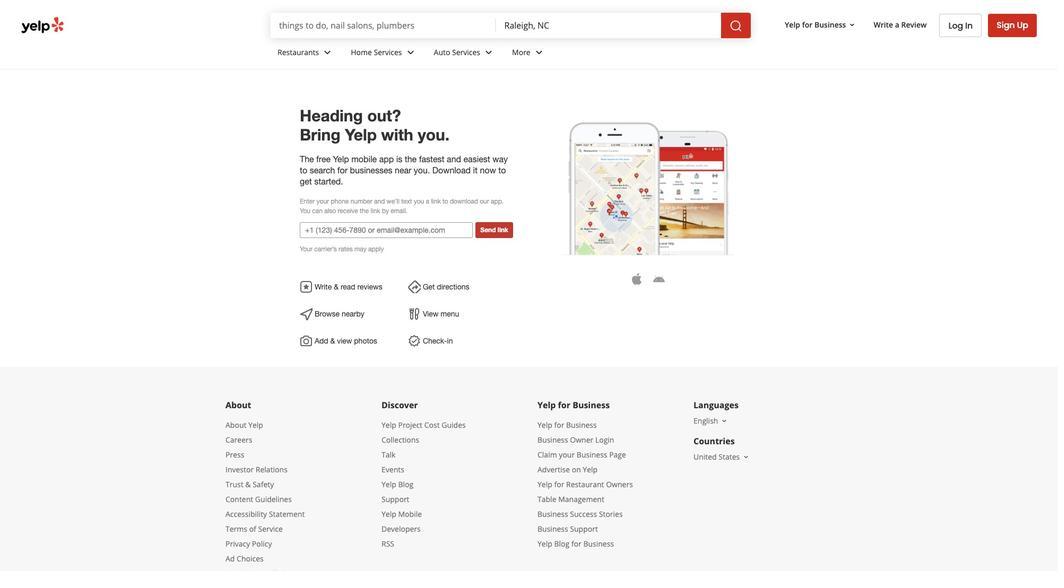 Task type: describe. For each thing, give the bounding box(es) containing it.
advertise
[[538, 465, 570, 475]]

more link
[[504, 38, 554, 69]]

your inside yelp for business business owner login claim your business page advertise on yelp yelp for restaurant owners table management business success stories business support yelp blog for business
[[559, 450, 575, 460]]

events
[[382, 465, 404, 475]]

now
[[480, 166, 496, 175]]

in
[[447, 337, 453, 345]]

you. inside the free yelp mobile app is the fastest and easiest way to search for businesses near you. download it now to get started.
[[414, 166, 430, 175]]

enter
[[300, 198, 315, 205]]

restaurants link
[[269, 38, 343, 69]]

of
[[249, 524, 256, 535]]

view
[[337, 337, 352, 345]]

services for home services
[[374, 47, 402, 57]]

businesses
[[350, 166, 393, 175]]

for inside button
[[802, 19, 813, 30]]

page
[[609, 450, 626, 460]]

careers
[[226, 435, 252, 445]]

enter your phone number and we'll text you a link to download our app. you can also receive the link by email.
[[300, 198, 504, 215]]

home
[[351, 47, 372, 57]]

search
[[310, 166, 335, 175]]

to inside enter your phone number and we'll text you a link to download our app. you can also receive the link by email.
[[443, 198, 448, 205]]

receive
[[338, 208, 358, 215]]

business success stories link
[[538, 510, 623, 520]]

talk link
[[382, 450, 396, 460]]

home services
[[351, 47, 402, 57]]

accessibility
[[226, 510, 267, 520]]

browse
[[315, 310, 340, 318]]

yelp project cost guides collections talk events yelp blog support yelp mobile developers rss
[[382, 420, 466, 549]]

send link
[[481, 226, 509, 234]]

Find text field
[[279, 20, 488, 31]]

support inside yelp project cost guides collections talk events yelp blog support yelp mobile developers rss
[[382, 495, 410, 505]]

ad choices link
[[226, 554, 264, 564]]

discover
[[382, 400, 418, 411]]

states
[[719, 452, 740, 462]]

sign up
[[997, 19, 1029, 31]]

yelp inside button
[[785, 19, 801, 30]]

the inside the free yelp mobile app is the fastest and easiest way to search for businesses near you. download it now to get started.
[[405, 154, 417, 164]]

link inside button
[[498, 226, 509, 234]]

about yelp link
[[226, 420, 263, 431]]

home services link
[[343, 38, 425, 69]]

yelp mobile link
[[382, 510, 422, 520]]

service
[[258, 524, 283, 535]]

terms
[[226, 524, 247, 535]]

collections
[[382, 435, 419, 445]]

yelp inside about yelp careers press investor relations trust & safety content guidelines accessibility statement terms of service privacy policy ad choices
[[248, 420, 263, 431]]

view
[[423, 310, 439, 318]]

for inside the free yelp mobile app is the fastest and easiest way to search for businesses near you. download it now to get started.
[[338, 166, 348, 175]]

phone
[[331, 198, 349, 205]]

Near text field
[[505, 20, 713, 31]]

claim your business page link
[[538, 450, 626, 460]]

and inside the free yelp mobile app is the fastest and easiest way to search for businesses near you. download it now to get started.
[[447, 154, 461, 164]]

log
[[949, 19, 963, 32]]

started.
[[314, 177, 343, 186]]

24 chevron down v2 image for more
[[533, 46, 546, 59]]

check-in
[[421, 337, 453, 345]]

rss
[[382, 539, 394, 549]]

directions
[[437, 283, 470, 291]]

16 chevron down v2 image for yelp for business
[[848, 20, 857, 29]]

auto services
[[434, 47, 480, 57]]

add & view photos
[[313, 337, 377, 345]]

investor
[[226, 465, 254, 475]]

24 chevron down v2 image for restaurants
[[321, 46, 334, 59]]

the inside enter your phone number and we'll text you a link to download our app. you can also receive the link by email.
[[360, 208, 369, 215]]

you
[[414, 198, 424, 205]]

send
[[481, 226, 496, 234]]

yelp for business inside button
[[785, 19, 846, 30]]

press link
[[226, 450, 244, 460]]

& inside about yelp careers press investor relations trust & safety content guidelines accessibility statement terms of service privacy policy ad choices
[[245, 480, 251, 490]]

guides
[[442, 420, 466, 431]]

table management link
[[538, 495, 605, 505]]

download
[[450, 198, 478, 205]]

about yelp careers press investor relations trust & safety content guidelines accessibility statement terms of service privacy policy ad choices
[[226, 420, 305, 564]]

view menu
[[421, 310, 459, 318]]

blog inside yelp project cost guides collections talk events yelp blog support yelp mobile developers rss
[[398, 480, 414, 490]]

1 horizontal spatial a
[[895, 19, 900, 30]]

in
[[966, 19, 973, 32]]

on
[[572, 465, 581, 475]]

write a review
[[874, 19, 927, 30]]

owner
[[570, 435, 594, 445]]

app.
[[491, 198, 504, 205]]

nearby
[[342, 310, 365, 318]]

up
[[1017, 19, 1029, 31]]

carrier's
[[314, 246, 337, 253]]

business owner login link
[[538, 435, 614, 445]]

24 chevron down v2 image for auto services
[[483, 46, 495, 59]]

heading out? bring yelp with you.
[[300, 106, 450, 144]]

trust
[[226, 480, 243, 490]]

our
[[480, 198, 489, 205]]

check-
[[423, 337, 447, 345]]

developers link
[[382, 524, 421, 535]]

united
[[694, 452, 717, 462]]

relations
[[256, 465, 288, 475]]

business support link
[[538, 524, 598, 535]]

safety
[[253, 480, 274, 490]]

cost
[[425, 420, 440, 431]]

none field near
[[505, 20, 713, 31]]



Task type: vqa. For each thing, say whether or not it's contained in the screenshot.
bottommost question
no



Task type: locate. For each thing, give the bounding box(es) containing it.
1 horizontal spatial the
[[405, 154, 417, 164]]

1 24 chevron down v2 image from the left
[[321, 46, 334, 59]]

1 horizontal spatial none field
[[505, 20, 713, 31]]

yelp for business button
[[781, 15, 861, 34]]

services inside auto services link
[[452, 47, 480, 57]]

24 chevron down v2 image right more
[[533, 46, 546, 59]]

& right add
[[330, 337, 335, 345]]

out?
[[367, 106, 401, 125]]

0 horizontal spatial support
[[382, 495, 410, 505]]

stories
[[599, 510, 623, 520]]

write for write a review
[[874, 19, 893, 30]]

browse nearby
[[313, 310, 365, 318]]

1 vertical spatial you.
[[414, 166, 430, 175]]

none field up the 'home services'
[[279, 20, 488, 31]]

None field
[[279, 20, 488, 31], [505, 20, 713, 31]]

yelp for business link
[[538, 420, 597, 431]]

owners
[[606, 480, 633, 490]]

your up advertise on yelp link
[[559, 450, 575, 460]]

24 chevron down v2 image inside home services link
[[404, 46, 417, 59]]

email.
[[391, 208, 408, 215]]

you. inside the heading out? bring yelp with you.
[[418, 125, 450, 144]]

you
[[300, 208, 311, 215]]

24 chevron down v2 image inside restaurants link
[[321, 46, 334, 59]]

write left "review"
[[874, 19, 893, 30]]

0 vertical spatial you.
[[418, 125, 450, 144]]

get directions
[[421, 283, 470, 291]]

1 horizontal spatial link
[[431, 198, 441, 205]]

support down yelp blog link
[[382, 495, 410, 505]]

3 24 chevron down v2 image from the left
[[483, 46, 495, 59]]

to up get
[[300, 166, 307, 175]]

advertise on yelp link
[[538, 465, 598, 475]]

services right "auto"
[[452, 47, 480, 57]]

2 services from the left
[[452, 47, 480, 57]]

mobile
[[398, 510, 422, 520]]

the
[[300, 154, 314, 164]]

apply
[[368, 246, 384, 253]]

photos
[[354, 337, 377, 345]]

1 horizontal spatial write
[[874, 19, 893, 30]]

24 chevron down v2 image for home services
[[404, 46, 417, 59]]

about for about yelp careers press investor relations trust & safety content guidelines accessibility statement terms of service privacy policy ad choices
[[226, 420, 247, 431]]

1 about from the top
[[226, 400, 251, 411]]

0 horizontal spatial to
[[300, 166, 307, 175]]

the right the is
[[405, 154, 417, 164]]

yelp
[[785, 19, 801, 30], [345, 125, 377, 144], [333, 154, 349, 164], [538, 400, 556, 411], [248, 420, 263, 431], [382, 420, 396, 431], [538, 420, 553, 431], [583, 465, 598, 475], [382, 480, 396, 490], [538, 480, 553, 490], [382, 510, 396, 520], [538, 539, 553, 549]]

1 vertical spatial the
[[360, 208, 369, 215]]

press
[[226, 450, 244, 460]]

1 horizontal spatial to
[[443, 198, 448, 205]]

0 vertical spatial your
[[317, 198, 329, 205]]

yelp for restaurant owners link
[[538, 480, 633, 490]]

united states button
[[694, 452, 751, 462]]

4 24 chevron down v2 image from the left
[[533, 46, 546, 59]]

a right you
[[426, 198, 429, 205]]

more
[[512, 47, 531, 57]]

2 about from the top
[[226, 420, 247, 431]]

0 vertical spatial about
[[226, 400, 251, 411]]

privacy
[[226, 539, 250, 549]]

table
[[538, 495, 557, 505]]

1 services from the left
[[374, 47, 402, 57]]

none field find
[[279, 20, 488, 31]]

a inside enter your phone number and we'll text you a link to download our app. you can also receive the link by email.
[[426, 198, 429, 205]]

yelp inside the free yelp mobile app is the fastest and easiest way to search for businesses near you. download it now to get started.
[[333, 154, 349, 164]]

& for write
[[334, 283, 339, 291]]

support down success
[[570, 524, 598, 535]]

content
[[226, 495, 253, 505]]

developers
[[382, 524, 421, 535]]

write left read
[[315, 283, 332, 291]]

about up about yelp link
[[226, 400, 251, 411]]

yelp inside the heading out? bring yelp with you.
[[345, 125, 377, 144]]

about for about
[[226, 400, 251, 411]]

add
[[315, 337, 328, 345]]

0 horizontal spatial write
[[315, 283, 332, 291]]

to left download
[[443, 198, 448, 205]]

download
[[433, 166, 471, 175]]

+1 (123) 456-7890 or email@example.com text field
[[300, 222, 473, 238]]

get
[[423, 283, 435, 291]]

1 vertical spatial a
[[426, 198, 429, 205]]

mobile
[[352, 154, 377, 164]]

0 vertical spatial 16 chevron down v2 image
[[848, 20, 857, 29]]

claim
[[538, 450, 557, 460]]

1 horizontal spatial blog
[[554, 539, 570, 549]]

1 horizontal spatial and
[[447, 154, 461, 164]]

the
[[405, 154, 417, 164], [360, 208, 369, 215]]

0 vertical spatial the
[[405, 154, 417, 164]]

2 24 chevron down v2 image from the left
[[404, 46, 417, 59]]

yelp for business
[[785, 19, 846, 30], [538, 400, 610, 411]]

0 vertical spatial and
[[447, 154, 461, 164]]

1 vertical spatial your
[[559, 450, 575, 460]]

0 horizontal spatial 16 chevron down v2 image
[[721, 417, 729, 426]]

0 horizontal spatial yelp for business
[[538, 400, 610, 411]]

investor relations link
[[226, 465, 288, 475]]

rates
[[339, 246, 353, 253]]

business categories element
[[269, 38, 1037, 69]]

about
[[226, 400, 251, 411], [226, 420, 247, 431]]

2 vertical spatial &
[[245, 480, 251, 490]]

rss link
[[382, 539, 394, 549]]

by
[[382, 208, 389, 215]]

blog up support link at the bottom left of the page
[[398, 480, 414, 490]]

1 vertical spatial support
[[570, 524, 598, 535]]

menu
[[441, 310, 459, 318]]

0 horizontal spatial the
[[360, 208, 369, 215]]

1 horizontal spatial yelp for business
[[785, 19, 846, 30]]

business
[[815, 19, 846, 30], [573, 400, 610, 411], [566, 420, 597, 431], [538, 435, 568, 445], [577, 450, 608, 460], [538, 510, 568, 520], [538, 524, 568, 535], [584, 539, 614, 549]]

business inside button
[[815, 19, 846, 30]]

link right you
[[431, 198, 441, 205]]

fastest
[[419, 154, 445, 164]]

16 chevron down v2 image down languages
[[721, 417, 729, 426]]

your
[[317, 198, 329, 205], [559, 450, 575, 460]]

16 chevron down v2 image inside english "dropdown button"
[[721, 417, 729, 426]]

24 chevron down v2 image
[[321, 46, 334, 59], [404, 46, 417, 59], [483, 46, 495, 59], [533, 46, 546, 59]]

auto
[[434, 47, 450, 57]]

link right send
[[498, 226, 509, 234]]

& for add
[[330, 337, 335, 345]]

1 horizontal spatial your
[[559, 450, 575, 460]]

blog inside yelp for business business owner login claim your business page advertise on yelp yelp for restaurant owners table management business success stories business support yelp blog for business
[[554, 539, 570, 549]]

None search field
[[271, 13, 753, 38]]

2 vertical spatial link
[[498, 226, 509, 234]]

way
[[493, 154, 508, 164]]

bring
[[300, 125, 341, 144]]

link left by
[[371, 208, 380, 215]]

languages
[[694, 400, 739, 411]]

near
[[395, 166, 412, 175]]

terms of service link
[[226, 524, 283, 535]]

24 chevron down v2 image right restaurants
[[321, 46, 334, 59]]

your inside enter your phone number and we'll text you a link to download our app. you can also receive the link by email.
[[317, 198, 329, 205]]

and inside enter your phone number and we'll text you a link to download our app. you can also receive the link by email.
[[374, 198, 385, 205]]

get
[[300, 177, 312, 186]]

0 horizontal spatial services
[[374, 47, 402, 57]]

0 horizontal spatial and
[[374, 198, 385, 205]]

success
[[570, 510, 597, 520]]

choices
[[237, 554, 264, 564]]

24 chevron down v2 image inside more link
[[533, 46, 546, 59]]

1 none field from the left
[[279, 20, 488, 31]]

2 horizontal spatial link
[[498, 226, 509, 234]]

16 chevron down v2 image for english
[[721, 417, 729, 426]]

24 chevron down v2 image inside auto services link
[[483, 46, 495, 59]]

a left "review"
[[895, 19, 900, 30]]

write a review link
[[870, 15, 931, 34]]

16 chevron down v2 image
[[742, 453, 751, 462]]

1 vertical spatial and
[[374, 198, 385, 205]]

yelp blog link
[[382, 480, 414, 490]]

1 vertical spatial 16 chevron down v2 image
[[721, 417, 729, 426]]

16 chevron down v2 image inside yelp for business button
[[848, 20, 857, 29]]

the down number on the left top
[[360, 208, 369, 215]]

blog
[[398, 480, 414, 490], [554, 539, 570, 549]]

content guidelines link
[[226, 495, 292, 505]]

to down the way
[[499, 166, 506, 175]]

0 vertical spatial link
[[431, 198, 441, 205]]

send link button
[[476, 223, 513, 239]]

16 chevron down v2 image left the write a review link
[[848, 20, 857, 29]]

1 vertical spatial blog
[[554, 539, 570, 549]]

events link
[[382, 465, 404, 475]]

2 horizontal spatial to
[[499, 166, 506, 175]]

and up by
[[374, 198, 385, 205]]

0 horizontal spatial your
[[317, 198, 329, 205]]

about inside about yelp careers press investor relations trust & safety content guidelines accessibility statement terms of service privacy policy ad choices
[[226, 420, 247, 431]]

1 horizontal spatial 16 chevron down v2 image
[[848, 20, 857, 29]]

0 vertical spatial yelp for business
[[785, 19, 846, 30]]

0 vertical spatial &
[[334, 283, 339, 291]]

1 vertical spatial about
[[226, 420, 247, 431]]

0 vertical spatial write
[[874, 19, 893, 30]]

1 vertical spatial link
[[371, 208, 380, 215]]

& right the trust
[[245, 480, 251, 490]]

search image
[[730, 19, 743, 32]]

1 horizontal spatial services
[[452, 47, 480, 57]]

you. down fastest on the top of page
[[414, 166, 430, 175]]

about up careers link on the left bottom
[[226, 420, 247, 431]]

services for auto services
[[452, 47, 480, 57]]

easiest
[[464, 154, 490, 164]]

0 horizontal spatial blog
[[398, 480, 414, 490]]

none field up business categories element
[[505, 20, 713, 31]]

your carrier's rates may apply
[[300, 246, 384, 253]]

text
[[401, 198, 412, 205]]

number
[[351, 198, 372, 205]]

your up can
[[317, 198, 329, 205]]

and up "download"
[[447, 154, 461, 164]]

0 vertical spatial support
[[382, 495, 410, 505]]

log in
[[949, 19, 973, 32]]

& left read
[[334, 283, 339, 291]]

services inside home services link
[[374, 47, 402, 57]]

0 vertical spatial blog
[[398, 480, 414, 490]]

1 horizontal spatial support
[[570, 524, 598, 535]]

sign
[[997, 19, 1015, 31]]

16 chevron down v2 image
[[848, 20, 857, 29], [721, 417, 729, 426]]

reviews
[[358, 283, 383, 291]]

support
[[382, 495, 410, 505], [570, 524, 598, 535]]

free
[[316, 154, 331, 164]]

management
[[559, 495, 605, 505]]

write & read reviews
[[313, 283, 383, 291]]

services right 'home'
[[374, 47, 402, 57]]

2 none field from the left
[[505, 20, 713, 31]]

24 chevron down v2 image right auto services
[[483, 46, 495, 59]]

auto services link
[[425, 38, 504, 69]]

0 horizontal spatial a
[[426, 198, 429, 205]]

can
[[312, 208, 323, 215]]

1 vertical spatial yelp for business
[[538, 400, 610, 411]]

blog down business support link
[[554, 539, 570, 549]]

0 vertical spatial a
[[895, 19, 900, 30]]

0 horizontal spatial none field
[[279, 20, 488, 31]]

1 vertical spatial &
[[330, 337, 335, 345]]

24 chevron down v2 image left "auto"
[[404, 46, 417, 59]]

yelp for business business owner login claim your business page advertise on yelp yelp for restaurant owners table management business success stories business support yelp blog for business
[[538, 420, 633, 549]]

it
[[473, 166, 478, 175]]

support inside yelp for business business owner login claim your business page advertise on yelp yelp for restaurant owners table management business success stories business support yelp blog for business
[[570, 524, 598, 535]]

your
[[300, 246, 313, 253]]

write
[[874, 19, 893, 30], [315, 283, 332, 291]]

you. up fastest on the top of page
[[418, 125, 450, 144]]

write for write & read reviews
[[315, 283, 332, 291]]

the free yelp mobile app is the fastest and easiest way to search for businesses near you. download it now to get started.
[[300, 154, 508, 186]]

1 vertical spatial write
[[315, 283, 332, 291]]

0 horizontal spatial link
[[371, 208, 380, 215]]

services
[[374, 47, 402, 57], [452, 47, 480, 57]]



